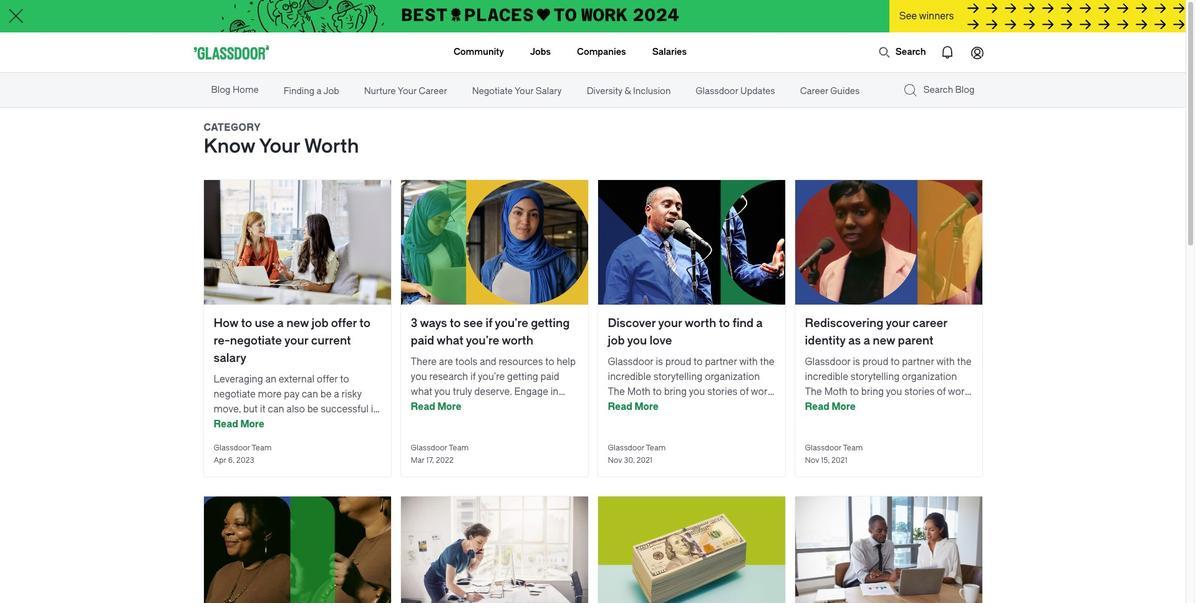 Task type: locate. For each thing, give the bounding box(es) containing it.
read for 3 ways to see if you're getting paid what you're worth
[[411, 402, 435, 413]]

and right the tools
[[480, 357, 496, 368]]

2 perseverance. from the left
[[844, 402, 907, 413]]

1 2021 from the left
[[637, 457, 653, 465]]

work,
[[751, 387, 775, 398], [948, 387, 972, 398]]

1 vertical spatial offer
[[317, 374, 338, 386]]

0 horizontal spatial 2021
[[637, 457, 653, 465]]

0 horizontal spatial stories
[[708, 387, 738, 398]]

2 horizontal spatial your
[[515, 86, 534, 97]]

1 vertical spatial job
[[608, 334, 625, 348]]

0 vertical spatial paid
[[411, 334, 434, 348]]

your left current
[[284, 334, 308, 348]]

0 horizontal spatial proud
[[665, 357, 692, 368]]

lottie animation container image inside search button
[[878, 46, 891, 59]]

1 blog from the left
[[211, 85, 230, 95]]

1 horizontal spatial paid
[[541, 372, 559, 383]]

you're down see
[[466, 334, 499, 348]]

0 horizontal spatial moth
[[627, 387, 651, 398]]

1 horizontal spatial organization
[[902, 372, 957, 383]]

1 of from the left
[[740, 387, 749, 398]]

more
[[437, 402, 462, 413], [635, 402, 659, 413], [832, 402, 856, 413], [240, 419, 264, 430]]

2 following from the left
[[928, 402, 969, 413]]

1 incredible from the left
[[608, 372, 651, 383]]

to up risky
[[340, 374, 349, 386]]

if inside 3 ways to see if you're getting paid what you're worth
[[486, 317, 493, 331]]

1 is... from the left
[[608, 417, 623, 428]]

read up "glassdoor team nov 15, 2021"
[[805, 402, 830, 413]]

a right as
[[864, 334, 870, 348]]

your left salary
[[515, 86, 534, 97]]

2 work, from the left
[[948, 387, 972, 398]]

1 horizontal spatial glassdoor is proud to partner with the incredible storytelling organization the moth to bring you stories of work, self, and perseverance. the following is...
[[805, 357, 972, 428]]

2021 inside glassdoor team nov 30, 2021
[[637, 457, 653, 465]]

0 horizontal spatial bring
[[664, 387, 687, 398]]

2 stories from the left
[[905, 387, 935, 398]]

glassdoor down identity
[[805, 357, 851, 368]]

blog home link
[[209, 74, 261, 107]]

1 horizontal spatial partner
[[902, 357, 934, 368]]

and down also
[[285, 419, 302, 430]]

1 is from the left
[[656, 357, 663, 368]]

0 horizontal spatial if
[[371, 404, 376, 416]]

1 horizontal spatial the
[[957, 357, 972, 368]]

2 nov from the left
[[805, 457, 819, 465]]

team for love
[[646, 444, 666, 453]]

partner for worth
[[705, 357, 737, 368]]

job inside discover your worth to find a job you love
[[608, 334, 625, 348]]

2 bring from the left
[[861, 387, 884, 398]]

2 horizontal spatial with
[[937, 357, 955, 368]]

&
[[625, 86, 631, 97]]

see
[[899, 11, 917, 22]]

1 organization from the left
[[705, 372, 760, 383]]

can right it
[[268, 404, 284, 416]]

glassdoor is proud to partner with the incredible storytelling organization the moth to bring you stories of work, self, and perseverance. the following is... down love
[[608, 357, 775, 428]]

2022
[[436, 457, 454, 465]]

moth down identity
[[825, 387, 848, 398]]

0 horizontal spatial following
[[731, 402, 771, 413]]

0 horizontal spatial the
[[760, 357, 775, 368]]

2 incredible from the left
[[805, 372, 849, 383]]

0 vertical spatial if
[[486, 317, 493, 331]]

3 team from the left
[[646, 444, 666, 453]]

be right also
[[307, 404, 318, 416]]

team inside glassdoor team apr 6, 2023
[[252, 444, 272, 453]]

a inside discover your worth to find a job you love
[[756, 317, 763, 331]]

2 proud from the left
[[863, 357, 889, 368]]

finding a job
[[284, 86, 339, 97]]

your up parent
[[886, 317, 910, 331]]

offer inside leveraging an external offer to negotiate more pay can be a risky move, but it can also be successful if you're prepared and willing...
[[317, 374, 338, 386]]

to inside 3 ways to see if you're getting paid what you're worth
[[450, 317, 461, 331]]

with for discover your worth to find a job you love
[[739, 357, 758, 368]]

job
[[324, 86, 339, 97]]

worth
[[685, 317, 716, 331], [502, 334, 533, 348]]

you're
[[495, 317, 528, 331], [466, 334, 499, 348]]

read for how to use a new job offer to re-negotiate your current salary
[[214, 419, 238, 430]]

you're inside leveraging an external offer to negotiate more pay can be a risky move, but it can also be successful if you're prepared and willing...
[[214, 419, 241, 430]]

proud
[[665, 357, 692, 368], [863, 357, 889, 368]]

1 horizontal spatial can
[[302, 389, 318, 401]]

salaries link
[[652, 32, 687, 72]]

is... for discover your worth to find a job you love
[[608, 417, 623, 428]]

1 horizontal spatial what
[[437, 334, 464, 348]]

a inside rediscovering your career identity as a new parent
[[864, 334, 870, 348]]

2 the from the left
[[957, 357, 972, 368]]

is... up glassdoor team nov 30, 2021 on the right of the page
[[608, 417, 623, 428]]

1 horizontal spatial job
[[608, 334, 625, 348]]

read more
[[411, 402, 462, 413], [608, 402, 659, 413], [805, 402, 856, 413], [214, 419, 264, 430]]

to left find
[[719, 317, 730, 331]]

1 vertical spatial new
[[873, 334, 895, 348]]

0 vertical spatial you're
[[495, 317, 528, 331]]

the
[[760, 357, 775, 368], [957, 357, 972, 368]]

worth up resources on the left of page
[[502, 334, 533, 348]]

0 vertical spatial job
[[312, 317, 329, 331]]

what up "conversations"
[[411, 387, 432, 398]]

of
[[740, 387, 749, 398], [937, 387, 946, 398]]

2 is from the left
[[853, 357, 860, 368]]

what up are
[[437, 334, 464, 348]]

to down parent
[[891, 357, 900, 368]]

1 horizontal spatial worth
[[685, 317, 716, 331]]

0 horizontal spatial is...
[[608, 417, 623, 428]]

following
[[731, 402, 771, 413], [928, 402, 969, 413]]

salary
[[214, 352, 246, 366]]

with
[[739, 357, 758, 368], [937, 357, 955, 368], [476, 402, 494, 413]]

0 horizontal spatial storytelling
[[654, 372, 703, 383]]

lottie animation container image inside search button
[[878, 46, 891, 59]]

stories
[[708, 387, 738, 398], [905, 387, 935, 398]]

1 bring from the left
[[664, 387, 687, 398]]

your right nurture at the left top
[[398, 86, 417, 97]]

can
[[302, 389, 318, 401], [268, 404, 284, 416]]

stories for discover your worth to find a job you love
[[708, 387, 738, 398]]

a left risky
[[334, 389, 339, 401]]

work, for rediscovering your career identity as a new parent
[[948, 387, 972, 398]]

getting down resources on the left of page
[[507, 372, 538, 383]]

career
[[913, 317, 948, 331]]

2021
[[637, 457, 653, 465], [832, 457, 848, 465]]

read down research
[[411, 402, 435, 413]]

2 moth from the left
[[825, 387, 848, 398]]

2 storytelling from the left
[[851, 372, 900, 383]]

to left see
[[450, 317, 461, 331]]

1 vertical spatial you're
[[214, 419, 241, 430]]

new right as
[[873, 334, 895, 348]]

incredible
[[608, 372, 651, 383], [805, 372, 849, 383]]

salaries
[[652, 47, 687, 57]]

it
[[260, 404, 266, 416]]

15,
[[821, 457, 830, 465]]

you're down 'move,'
[[214, 419, 241, 430]]

1 horizontal spatial nov
[[805, 457, 819, 465]]

2 team from the left
[[449, 444, 469, 453]]

if right see
[[486, 317, 493, 331]]

0 horizontal spatial paid
[[411, 334, 434, 348]]

1 glassdoor is proud to partner with the incredible storytelling organization the moth to bring you stories of work, self, and perseverance. the following is... from the left
[[608, 357, 775, 428]]

glassdoor up 17,
[[411, 444, 447, 453]]

read more up glassdoor team nov 30, 2021 on the right of the page
[[608, 402, 659, 413]]

are
[[439, 357, 453, 368]]

bring down rediscovering your career identity as a new parent
[[861, 387, 884, 398]]

0 horizontal spatial be
[[307, 404, 318, 416]]

read more for how to use a new job offer to re-negotiate your current salary
[[214, 419, 264, 430]]

0 horizontal spatial blog
[[211, 85, 230, 95]]

2021 inside "glassdoor team nov 15, 2021"
[[832, 457, 848, 465]]

1 horizontal spatial perseverance.
[[844, 402, 907, 413]]

and up glassdoor team nov 30, 2021 on the right of the page
[[628, 402, 645, 413]]

willing...
[[304, 419, 339, 430]]

with down deserve.
[[476, 402, 494, 413]]

1 horizontal spatial your
[[398, 86, 417, 97]]

nov inside "glassdoor team nov 15, 2021"
[[805, 457, 819, 465]]

1 horizontal spatial stories
[[905, 387, 935, 398]]

storytelling for parent
[[851, 372, 900, 383]]

1 storytelling from the left
[[654, 372, 703, 383]]

your
[[658, 317, 682, 331], [886, 317, 910, 331], [284, 334, 308, 348]]

job
[[312, 317, 329, 331], [608, 334, 625, 348]]

more up glassdoor team nov 30, 2021 on the right of the page
[[635, 402, 659, 413]]

2 horizontal spatial if
[[486, 317, 493, 331]]

lottie animation container image
[[932, 37, 962, 67], [932, 37, 962, 67], [962, 37, 992, 67], [878, 46, 891, 59]]

0 horizontal spatial your
[[259, 135, 300, 158]]

2 is... from the left
[[805, 417, 820, 428]]

4 team from the left
[[843, 444, 863, 453]]

1 horizontal spatial is...
[[805, 417, 820, 428]]

0 vertical spatial you're
[[478, 372, 505, 383]]

glassdoor is proud to partner with the incredible storytelling organization the moth to bring you stories of work, self, and perseverance. the following is... for parent
[[805, 357, 972, 428]]

glassdoor inside glassdoor team mar 17, 2022
[[411, 444, 447, 453]]

1 vertical spatial negotiate
[[214, 389, 256, 401]]

is down as
[[853, 357, 860, 368]]

can right pay
[[302, 389, 318, 401]]

read more for rediscovering your career identity as a new parent
[[805, 402, 856, 413]]

negotiate
[[230, 334, 282, 348], [214, 389, 256, 401]]

0 vertical spatial negotiate
[[230, 334, 282, 348]]

is
[[656, 357, 663, 368], [853, 357, 860, 368]]

read more for 3 ways to see if you're getting paid what you're worth
[[411, 402, 462, 413]]

1 horizontal spatial incredible
[[805, 372, 849, 383]]

storytelling down as
[[851, 372, 900, 383]]

0 vertical spatial getting
[[531, 317, 570, 331]]

1 horizontal spatial storytelling
[[851, 372, 900, 383]]

a
[[317, 86, 322, 97], [277, 317, 284, 331], [756, 317, 763, 331], [864, 334, 870, 348], [334, 389, 339, 401]]

1 work, from the left
[[751, 387, 775, 398]]

if inside there are tools and resources to help you research if you're getting paid what you truly deserve. engage in conversations with industry peers to...
[[470, 372, 476, 383]]

1 horizontal spatial with
[[739, 357, 758, 368]]

1 horizontal spatial 2021
[[832, 457, 848, 465]]

but
[[243, 404, 258, 416]]

bring down love
[[664, 387, 687, 398]]

2 vertical spatial if
[[371, 404, 376, 416]]

0 horizontal spatial you're
[[214, 419, 241, 430]]

incredible down identity
[[805, 372, 849, 383]]

0 horizontal spatial work,
[[751, 387, 775, 398]]

organization
[[705, 372, 760, 383], [902, 372, 957, 383]]

your for rediscovering
[[886, 317, 910, 331]]

perseverance.
[[647, 402, 710, 413], [844, 402, 907, 413]]

1 horizontal spatial self,
[[805, 402, 823, 413]]

self, for discover your worth to find a job you love
[[608, 402, 626, 413]]

nov left 15,
[[805, 457, 819, 465]]

search down see
[[896, 47, 926, 57]]

your up love
[[658, 317, 682, 331]]

1 nov from the left
[[608, 457, 622, 465]]

0 vertical spatial can
[[302, 389, 318, 401]]

0 horizontal spatial glassdoor is proud to partner with the incredible storytelling organization the moth to bring you stories of work, self, and perseverance. the following is...
[[608, 357, 775, 428]]

1 vertical spatial search
[[924, 85, 953, 95]]

what inside there are tools and resources to help you research if you're getting paid what you truly deserve. engage in conversations with industry peers to...
[[411, 387, 432, 398]]

offer right external
[[317, 374, 338, 386]]

negotiate down the leveraging
[[214, 389, 256, 401]]

you down parent
[[886, 387, 902, 398]]

incredible for rediscovering your career identity as a new parent
[[805, 372, 849, 383]]

getting up the help
[[531, 317, 570, 331]]

0 horizontal spatial worth
[[502, 334, 533, 348]]

nov
[[608, 457, 622, 465], [805, 457, 819, 465]]

organization for discover your worth to find a job you love
[[705, 372, 760, 383]]

worth inside discover your worth to find a job you love
[[685, 317, 716, 331]]

2 2021 from the left
[[832, 457, 848, 465]]

1 horizontal spatial if
[[470, 372, 476, 383]]

external
[[279, 374, 315, 386]]

new
[[286, 317, 309, 331], [873, 334, 895, 348]]

3
[[411, 317, 418, 331]]

risky
[[342, 389, 362, 401]]

read more down truly
[[411, 402, 462, 413]]

1 vertical spatial if
[[470, 372, 476, 383]]

career right nurture at the left top
[[419, 86, 447, 97]]

you down discover
[[627, 334, 647, 348]]

2 horizontal spatial your
[[886, 317, 910, 331]]

new inside rediscovering your career identity as a new parent
[[873, 334, 895, 348]]

find
[[733, 317, 754, 331]]

negotiate down use
[[230, 334, 282, 348]]

1 horizontal spatial your
[[658, 317, 682, 331]]

1 horizontal spatial new
[[873, 334, 895, 348]]

you down discover your worth to find a job you love
[[689, 387, 705, 398]]

1 horizontal spatial following
[[928, 402, 969, 413]]

1 horizontal spatial of
[[937, 387, 946, 398]]

0 horizontal spatial self,
[[608, 402, 626, 413]]

career
[[419, 86, 447, 97], [800, 86, 828, 97]]

0 horizontal spatial is
[[656, 357, 663, 368]]

1 horizontal spatial moth
[[825, 387, 848, 398]]

more down truly
[[437, 402, 462, 413]]

1 horizontal spatial work,
[[948, 387, 972, 398]]

getting
[[531, 317, 570, 331], [507, 372, 538, 383]]

search
[[896, 47, 926, 57], [924, 85, 953, 95]]

read more up "glassdoor team nov 15, 2021"
[[805, 402, 856, 413]]

following for rediscovering your career identity as a new parent
[[928, 402, 969, 413]]

organization down find
[[705, 372, 760, 383]]

following for discover your worth to find a job you love
[[731, 402, 771, 413]]

apr
[[214, 457, 226, 465]]

read for discover your worth to find a job you love
[[608, 402, 633, 413]]

offer inside "how to use a new job offer to re-negotiate your current salary"
[[331, 317, 357, 331]]

and
[[480, 357, 496, 368], [628, 402, 645, 413], [825, 402, 842, 413], [285, 419, 302, 430]]

glassdoor up 6,
[[214, 444, 250, 453]]

paid
[[411, 334, 434, 348], [541, 372, 559, 383]]

1 partner from the left
[[705, 357, 737, 368]]

search down search button at the top of page
[[924, 85, 953, 95]]

1 horizontal spatial career
[[800, 86, 828, 97]]

nov inside glassdoor team nov 30, 2021
[[608, 457, 622, 465]]

0 horizontal spatial new
[[286, 317, 309, 331]]

search inside button
[[896, 47, 926, 57]]

lottie animation container image
[[404, 32, 454, 71], [404, 32, 454, 71], [962, 37, 992, 67], [878, 46, 891, 59]]

getting inside there are tools and resources to help you research if you're getting paid what you truly deserve. engage in conversations with industry peers to...
[[507, 372, 538, 383]]

glassdoor team nov 15, 2021
[[805, 444, 863, 465]]

a inside "how to use a new job offer to re-negotiate your current salary"
[[277, 317, 284, 331]]

1 vertical spatial worth
[[502, 334, 533, 348]]

1 horizontal spatial proud
[[863, 357, 889, 368]]

what
[[437, 334, 464, 348], [411, 387, 432, 398]]

1 self, from the left
[[608, 402, 626, 413]]

0 horizontal spatial job
[[312, 317, 329, 331]]

with for rediscovering your career identity as a new parent
[[937, 357, 955, 368]]

a right use
[[277, 317, 284, 331]]

1 team from the left
[[252, 444, 272, 453]]

read up glassdoor team nov 30, 2021 on the right of the page
[[608, 402, 633, 413]]

your inside rediscovering your career identity as a new parent
[[886, 317, 910, 331]]

a right find
[[756, 317, 763, 331]]

partner for career
[[902, 357, 934, 368]]

0 vertical spatial be
[[320, 389, 332, 401]]

an
[[265, 374, 276, 386]]

0 horizontal spatial organization
[[705, 372, 760, 383]]

is down love
[[656, 357, 663, 368]]

organization down parent
[[902, 372, 957, 383]]

incredible for discover your worth to find a job you love
[[608, 372, 651, 383]]

partner
[[705, 357, 737, 368], [902, 357, 934, 368]]

proud down love
[[665, 357, 692, 368]]

team inside glassdoor team mar 17, 2022
[[449, 444, 469, 453]]

be
[[320, 389, 332, 401], [307, 404, 318, 416]]

0 vertical spatial worth
[[685, 317, 716, 331]]

move,
[[214, 404, 241, 416]]

you up "conversations"
[[434, 387, 451, 398]]

2021 right 15,
[[832, 457, 848, 465]]

offer
[[331, 317, 357, 331], [317, 374, 338, 386]]

to left the help
[[545, 357, 554, 368]]

0 horizontal spatial your
[[284, 334, 308, 348]]

is... up "glassdoor team nov 15, 2021"
[[805, 417, 820, 428]]

stories for rediscovering your career identity as a new parent
[[905, 387, 935, 398]]

0 horizontal spatial perseverance.
[[647, 402, 710, 413]]

1 horizontal spatial you're
[[478, 372, 505, 383]]

team inside "glassdoor team nov 15, 2021"
[[843, 444, 863, 453]]

more for how to use a new job offer to re-negotiate your current salary
[[240, 419, 264, 430]]

a inside leveraging an external offer to negotiate more pay can be a risky move, but it can also be successful if you're prepared and willing...
[[334, 389, 339, 401]]

2 blog from the left
[[956, 85, 975, 95]]

job up current
[[312, 317, 329, 331]]

you're up deserve.
[[478, 372, 505, 383]]

jobs
[[530, 47, 551, 57]]

0 vertical spatial search
[[896, 47, 926, 57]]

mar
[[411, 457, 425, 465]]

read
[[411, 402, 435, 413], [608, 402, 633, 413], [805, 402, 830, 413], [214, 419, 238, 430]]

storytelling down love
[[654, 372, 703, 383]]

more down but
[[240, 419, 264, 430]]

1 horizontal spatial be
[[320, 389, 332, 401]]

paid down 3
[[411, 334, 434, 348]]

the
[[608, 387, 625, 398], [805, 387, 822, 398], [711, 402, 729, 413], [909, 402, 926, 413]]

glassdoor is proud to partner with the incredible storytelling organization the moth to bring you stories of work, self, and perseverance. the following is... down parent
[[805, 357, 972, 428]]

paid inside there are tools and resources to help you research if you're getting paid what you truly deserve. engage in conversations with industry peers to...
[[541, 372, 559, 383]]

glassdoor team nov 30, 2021
[[608, 444, 666, 465]]

team inside glassdoor team nov 30, 2021
[[646, 444, 666, 453]]

moth for new
[[825, 387, 848, 398]]

1 moth from the left
[[627, 387, 651, 398]]

1 horizontal spatial bring
[[861, 387, 884, 398]]

2 of from the left
[[937, 387, 946, 398]]

0 horizontal spatial with
[[476, 402, 494, 413]]

2021 for job
[[637, 457, 653, 465]]

1 proud from the left
[[665, 357, 692, 368]]

1 vertical spatial what
[[411, 387, 432, 398]]

2 partner from the left
[[902, 357, 934, 368]]

offer up current
[[331, 317, 357, 331]]

0 horizontal spatial can
[[268, 404, 284, 416]]

to left use
[[241, 317, 252, 331]]

if inside leveraging an external offer to negotiate more pay can be a risky move, but it can also be successful if you're prepared and willing...
[[371, 404, 376, 416]]

0 horizontal spatial what
[[411, 387, 432, 398]]

2 career from the left
[[800, 86, 828, 97]]

truly
[[453, 387, 472, 398]]

read down 'move,'
[[214, 419, 238, 430]]

0 vertical spatial new
[[286, 317, 309, 331]]

1 horizontal spatial blog
[[956, 85, 975, 95]]

1 perseverance. from the left
[[647, 402, 710, 413]]

also
[[287, 404, 305, 416]]

1 vertical spatial paid
[[541, 372, 559, 383]]

with down find
[[739, 357, 758, 368]]

0 vertical spatial what
[[437, 334, 464, 348]]

your inside "how to use a new job offer to re-negotiate your current salary"
[[284, 334, 308, 348]]

your inside discover your worth to find a job you love
[[658, 317, 682, 331]]

0 horizontal spatial partner
[[705, 357, 737, 368]]

job down discover
[[608, 334, 625, 348]]

0 vertical spatial offer
[[331, 317, 357, 331]]

0 horizontal spatial incredible
[[608, 372, 651, 383]]

finding
[[284, 86, 315, 97]]

0 horizontal spatial of
[[740, 387, 749, 398]]

more for discover your worth to find a job you love
[[635, 402, 659, 413]]

career left the guides
[[800, 86, 828, 97]]

incredible down love
[[608, 372, 651, 383]]

1 vertical spatial getting
[[507, 372, 538, 383]]

be up 'successful'
[[320, 389, 332, 401]]

to down love
[[653, 387, 662, 398]]

2021 right 30,
[[637, 457, 653, 465]]

new inside "how to use a new job offer to re-negotiate your current salary"
[[286, 317, 309, 331]]

0 horizontal spatial career
[[419, 86, 447, 97]]

your right know
[[259, 135, 300, 158]]

glassdoor
[[696, 86, 738, 97], [608, 357, 654, 368], [805, 357, 851, 368], [214, 444, 250, 453], [411, 444, 447, 453], [608, 444, 644, 453], [805, 444, 842, 453]]

read more down but
[[214, 419, 264, 430]]

glassdoor up 30,
[[608, 444, 644, 453]]

1 stories from the left
[[708, 387, 738, 398]]

2 self, from the left
[[805, 402, 823, 413]]

self,
[[608, 402, 626, 413], [805, 402, 823, 413]]

2 glassdoor is proud to partner with the incredible storytelling organization the moth to bring you stories of work, self, and perseverance. the following is... from the left
[[805, 357, 972, 428]]

1 horizontal spatial is
[[853, 357, 860, 368]]

more up "glassdoor team nov 15, 2021"
[[832, 402, 856, 413]]

pay
[[284, 389, 299, 401]]

partner down parent
[[902, 357, 934, 368]]

if down the tools
[[470, 372, 476, 383]]

1 the from the left
[[760, 357, 775, 368]]

0 horizontal spatial nov
[[608, 457, 622, 465]]

if right 'successful'
[[371, 404, 376, 416]]

and up "glassdoor team nov 15, 2021"
[[825, 402, 842, 413]]

1 following from the left
[[731, 402, 771, 413]]

glassdoor up 15,
[[805, 444, 842, 453]]

partner down find
[[705, 357, 737, 368]]

with down career
[[937, 357, 955, 368]]

to down as
[[850, 387, 859, 398]]

you inside discover your worth to find a job you love
[[627, 334, 647, 348]]

you
[[627, 334, 647, 348], [411, 372, 427, 383], [434, 387, 451, 398], [689, 387, 705, 398], [886, 387, 902, 398]]

moth
[[627, 387, 651, 398], [825, 387, 848, 398]]

2 organization from the left
[[902, 372, 957, 383]]



Task type: vqa. For each thing, say whether or not it's contained in the screenshot.
the topmost -
no



Task type: describe. For each thing, give the bounding box(es) containing it.
17,
[[426, 457, 434, 465]]

to inside there are tools and resources to help you research if you're getting paid what you truly deserve. engage in conversations with industry peers to...
[[545, 357, 554, 368]]

paid inside 3 ways to see if you're getting paid what you're worth
[[411, 334, 434, 348]]

proud for parent
[[863, 357, 889, 368]]

your for discover
[[658, 317, 682, 331]]

peers
[[534, 402, 559, 413]]

there are tools and resources to help you research if you're getting paid what you truly deserve. engage in conversations with industry peers to...
[[411, 357, 578, 413]]

glassdoor inside glassdoor team nov 30, 2021
[[608, 444, 644, 453]]

self, for rediscovering your career identity as a new parent
[[805, 402, 823, 413]]

glassdoor updates
[[696, 86, 775, 97]]

you for 3 ways to see if you're getting paid what you're worth
[[434, 387, 451, 398]]

love
[[650, 334, 672, 348]]

industry
[[496, 402, 532, 413]]

team for what
[[449, 444, 469, 453]]

tools
[[455, 357, 478, 368]]

to down discover your worth to find a job you love
[[694, 357, 703, 368]]

you down the there
[[411, 372, 427, 383]]

as
[[848, 334, 861, 348]]

successful
[[321, 404, 369, 416]]

worth
[[304, 135, 359, 158]]

know
[[204, 135, 255, 158]]

organization for rediscovering your career identity as a new parent
[[902, 372, 957, 383]]

nov for rediscovering your career identity as a new parent
[[805, 457, 819, 465]]

the for discover your worth to find a job you love
[[760, 357, 775, 368]]

search for search blog
[[924, 85, 953, 95]]

career guides
[[800, 86, 860, 97]]

what inside 3 ways to see if you're getting paid what you're worth
[[437, 334, 464, 348]]

1 vertical spatial you're
[[466, 334, 499, 348]]

there
[[411, 357, 437, 368]]

rediscovering
[[805, 317, 884, 331]]

bring for you
[[664, 387, 687, 398]]

negotiate your salary
[[472, 86, 562, 97]]

read for rediscovering your career identity as a new parent
[[805, 402, 830, 413]]

negotiate inside "how to use a new job offer to re-negotiate your current salary"
[[230, 334, 282, 348]]

team for re-
[[252, 444, 272, 453]]

read more for discover your worth to find a job you love
[[608, 402, 659, 413]]

6,
[[228, 457, 235, 465]]

see
[[464, 317, 483, 331]]

use
[[255, 317, 275, 331]]

community
[[454, 47, 504, 57]]

negotiate
[[472, 86, 513, 97]]

how
[[214, 317, 238, 331]]

guides
[[831, 86, 860, 97]]

see winners link
[[889, 0, 1186, 34]]

how to use a new job offer to re-negotiate your current salary
[[214, 317, 371, 366]]

leveraging
[[214, 374, 263, 386]]

rediscovering your career identity as a new parent
[[805, 317, 948, 348]]

re-
[[214, 334, 230, 348]]

community link
[[454, 32, 504, 72]]

your inside category know your worth
[[259, 135, 300, 158]]

bring for parent
[[861, 387, 884, 398]]

is for job
[[656, 357, 663, 368]]

glassdoor team mar 17, 2022
[[411, 444, 469, 465]]

job inside "how to use a new job offer to re-negotiate your current salary"
[[312, 317, 329, 331]]

proud for you
[[665, 357, 692, 368]]

more for rediscovering your career identity as a new parent
[[832, 402, 856, 413]]

3 ways to see if you're getting paid what you're worth
[[411, 317, 570, 348]]

30,
[[624, 457, 635, 465]]

current
[[311, 334, 351, 348]]

glassdoor inside "glassdoor team nov 15, 2021"
[[805, 444, 842, 453]]

worth inside 3 ways to see if you're getting paid what you're worth
[[502, 334, 533, 348]]

deserve.
[[474, 387, 512, 398]]

glassdoor inside glassdoor team apr 6, 2023
[[214, 444, 250, 453]]

help
[[557, 357, 576, 368]]

updates
[[741, 86, 775, 97]]

research
[[429, 372, 468, 383]]

2023
[[236, 457, 254, 465]]

to inside leveraging an external offer to negotiate more pay can be a risky move, but it can also be successful if you're prepared and willing...
[[340, 374, 349, 386]]

discover
[[608, 317, 656, 331]]

prepared
[[243, 419, 283, 430]]

of for discover your worth to find a job you love
[[740, 387, 749, 398]]

your for nurture
[[398, 86, 417, 97]]

1 vertical spatial can
[[268, 404, 284, 416]]

to left 3
[[360, 317, 371, 331]]

nov for discover your worth to find a job you love
[[608, 457, 622, 465]]

perseverance. for parent
[[844, 402, 907, 413]]

negotiate inside leveraging an external offer to negotiate more pay can be a risky move, but it can also be successful if you're prepared and willing...
[[214, 389, 256, 401]]

companies link
[[577, 32, 626, 72]]

of for rediscovering your career identity as a new parent
[[937, 387, 946, 398]]

parent
[[898, 334, 934, 348]]

your for negotiate
[[515, 86, 534, 97]]

ways
[[420, 317, 447, 331]]

is for new
[[853, 357, 860, 368]]

glassdoor is proud to partner with the incredible storytelling organization the moth to bring you stories of work, self, and perseverance. the following is... for you
[[608, 357, 775, 428]]

you for rediscovering your career identity as a new parent
[[886, 387, 902, 398]]

home
[[233, 85, 259, 95]]

the for rediscovering your career identity as a new parent
[[957, 357, 972, 368]]

perseverance. for you
[[647, 402, 710, 413]]

blog inside "link"
[[211, 85, 230, 95]]

category
[[204, 122, 261, 134]]

moth for job
[[627, 387, 651, 398]]

and inside there are tools and resources to help you research if you're getting paid what you truly deserve. engage in conversations with industry peers to...
[[480, 357, 496, 368]]

search button
[[872, 40, 932, 65]]

jobs link
[[530, 32, 551, 72]]

leveraging an external offer to negotiate more pay can be a risky move, but it can also be successful if you're prepared and willing...
[[214, 374, 376, 430]]

glassdoor left updates
[[696, 86, 738, 97]]

winners
[[919, 11, 954, 22]]

with inside there are tools and resources to help you research if you're getting paid what you truly deserve. engage in conversations with industry peers to...
[[476, 402, 494, 413]]

resources
[[499, 357, 543, 368]]

more for 3 ways to see if you're getting paid what you're worth
[[437, 402, 462, 413]]

salary
[[536, 86, 562, 97]]

getting inside 3 ways to see if you're getting paid what you're worth
[[531, 317, 570, 331]]

discover your worth to find a job you love
[[608, 317, 763, 348]]

search blog
[[924, 85, 975, 95]]

diversity & inclusion
[[587, 86, 671, 97]]

see winners
[[899, 11, 954, 22]]

1 vertical spatial be
[[307, 404, 318, 416]]

and inside leveraging an external offer to negotiate more pay can be a risky move, but it can also be successful if you're prepared and willing...
[[285, 419, 302, 430]]

to...
[[561, 402, 578, 413]]

glassdoor team apr 6, 2023
[[214, 444, 272, 465]]

to inside discover your worth to find a job you love
[[719, 317, 730, 331]]

work, for discover your worth to find a job you love
[[751, 387, 775, 398]]

storytelling for you
[[654, 372, 703, 383]]

engage
[[514, 387, 548, 398]]

identity
[[805, 334, 846, 348]]

nurture
[[364, 86, 396, 97]]

category know your worth
[[204, 122, 359, 158]]

search for search
[[896, 47, 926, 57]]

nurture your career
[[364, 86, 447, 97]]

you're inside there are tools and resources to help you research if you're getting paid what you truly deserve. engage in conversations with industry peers to...
[[478, 372, 505, 383]]

inclusion
[[633, 86, 671, 97]]

1 career from the left
[[419, 86, 447, 97]]

in
[[551, 387, 559, 398]]

diversity
[[587, 86, 622, 97]]

2021 for new
[[832, 457, 848, 465]]

conversations
[[411, 402, 473, 413]]

is... for rediscovering your career identity as a new parent
[[805, 417, 820, 428]]

glassdoor down love
[[608, 357, 654, 368]]

blog home
[[211, 85, 259, 95]]

a left job
[[317, 86, 322, 97]]

you for discover your worth to find a job you love
[[689, 387, 705, 398]]

more
[[258, 389, 282, 401]]

companies
[[577, 47, 626, 57]]



